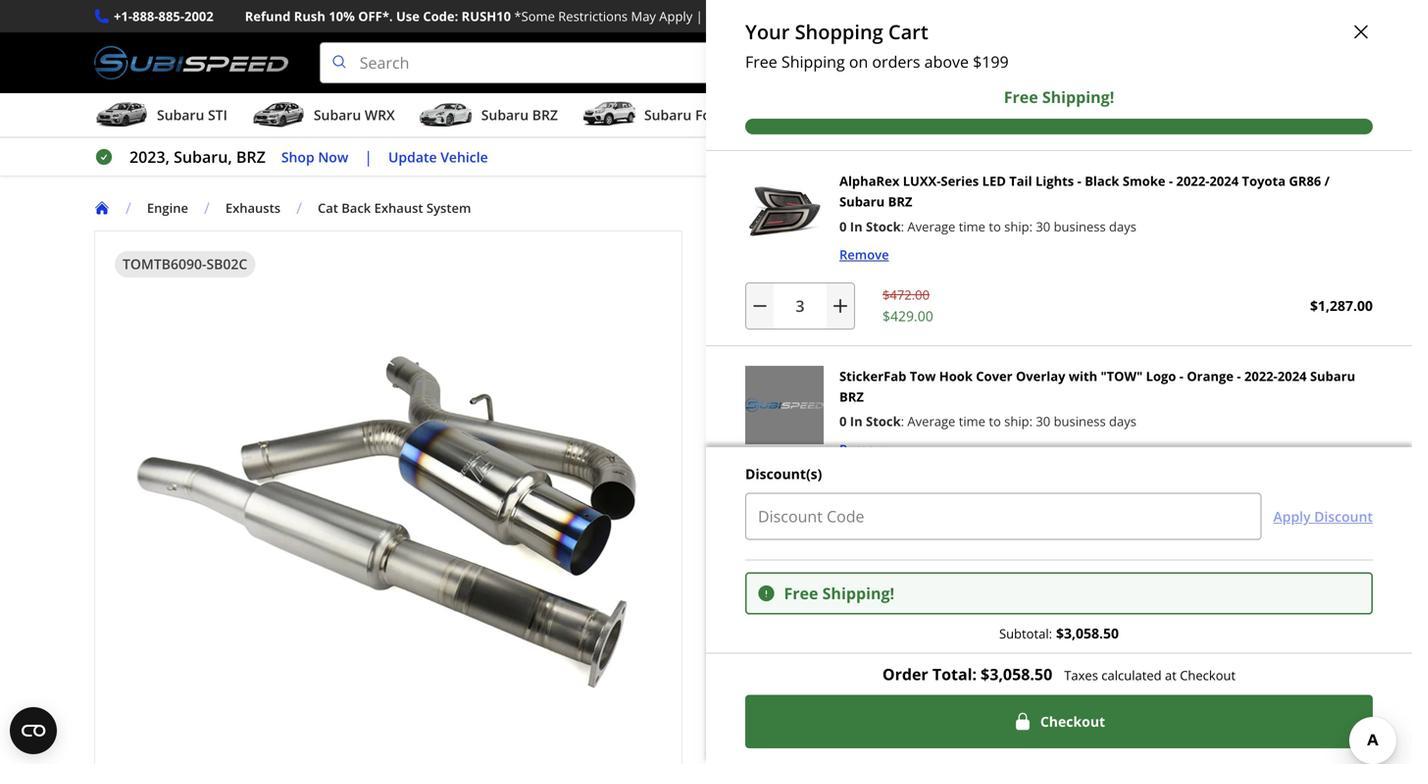 Task type: vqa. For each thing, say whether or not it's contained in the screenshot.
right 5
no



Task type: describe. For each thing, give the bounding box(es) containing it.
free
[[905, 391, 936, 412]]

1 horizontal spatial msrp
[[987, 360, 1024, 378]]

trusted
[[1168, 620, 1217, 637]]

orange
[[1187, 367, 1234, 385]]

2011-
[[714, 265, 765, 292]]

gr86
[[1289, 172, 1322, 190]]

refund
[[245, 7, 291, 25]]

to inside the stickerfab tow hook cover overlay with "tow" logo - orange - 2022-2024 subaru brz 0 in stock : average time to ship: 30 business days
[[989, 413, 1001, 430]]

price
[[747, 586, 777, 604]]

2024 inside the stickerfab tow hook cover overlay with "tow" logo - orange - 2022-2024 subaru brz 0 in stock : average time to ship: 30 business days
[[1278, 367, 1307, 385]]

1 horizontal spatial $3,058.50
[[1056, 624, 1119, 643]]

0 vertical spatial checkout
[[1180, 666, 1236, 684]]

$199
[[899, 7, 928, 25]]

lights
[[1036, 172, 1074, 190]]

your shopping cart dialog
[[706, 0, 1413, 764]]

tomei inside authorized dealer of tomei
[[908, 677, 947, 694]]

1 star image from the left
[[731, 303, 748, 320]]

cart
[[889, 18, 929, 45]]

ti
[[867, 233, 884, 260]]

stock inside the alpharex luxx-series led tail lights - black smoke - 2022-2024 toyota gr86 / subaru brz 0 in stock : average time to ship: 30 business days
[[866, 218, 901, 235]]

in full or in 4 interest-free installments
[[745, 391, 1034, 412]]

8 reviews
[[816, 303, 874, 320]]

of
[[892, 676, 904, 694]]

8 reviews link
[[816, 303, 874, 320]]

brz inside the alpharex luxx-series led tail lights - black smoke - 2022-2024 toyota gr86 / subaru brz 0 in stock : average time to ship: 30 business days
[[888, 193, 913, 211]]

engine link up tomtb6090-sb02c
[[147, 199, 204, 217]]

does
[[746, 725, 783, 746]]

2022- inside the stickerfab tow hook cover overlay with "tow" logo - orange - 2022-2024 subaru brz 0 in stock : average time to ship: 30 business days
[[1245, 367, 1278, 385]]

luxx-
[[903, 172, 941, 190]]

shopping
[[795, 18, 884, 45]]

your shopping cart
[[746, 18, 929, 45]]

/ inside the alpharex luxx-series led tail lights - black smoke - 2022-2024 toyota gr86 / subaru brz 0 in stock : average time to ship: 30 business days
[[1325, 172, 1330, 190]]

none number field inside your shopping cart dialog
[[746, 282, 855, 329]]

/ for exhausts
[[204, 197, 210, 218]]

/ inside tomei expreme ti titanium cat-back exhaust (sedan only) - 2011-2021 subaru wrx / sti
[[937, 265, 944, 292]]

average inside the stickerfab tow hook cover overlay with "tow" logo - orange - 2022-2024 subaru brz 0 in stock : average time to ship: 30 business days
[[908, 413, 956, 430]]

- left black
[[1078, 172, 1082, 190]]

checkout button
[[746, 695, 1373, 748]]

up
[[890, 586, 906, 604]]

over
[[865, 7, 895, 25]]

open widget image
[[10, 707, 57, 754]]

free shipping! inside your shopping cart dialog
[[784, 583, 895, 604]]

code:
[[423, 7, 458, 25]]

0 horizontal spatial msrp
[[930, 341, 967, 359]]

time inside the alpharex luxx-series led tail lights - black smoke - 2022-2024 toyota gr86 / subaru brz 0 in stock : average time to ship: 30 business days
[[959, 218, 986, 235]]

business inside the alpharex luxx-series led tail lights - black smoke - 2022-2024 toyota gr86 / subaru brz 0 in stock : average time to ship: 30 business days
[[1054, 218, 1106, 235]]

exhaust inside tomei expreme ti titanium cat-back exhaust (sedan only) - 2011-2021 subaru wrx / sti
[[1067, 233, 1142, 260]]

tomtb6090-sb02c
[[123, 255, 247, 273]]

2024 inside the alpharex luxx-series led tail lights - black smoke - 2022-2024 toyota gr86 / subaru brz 0 in stock : average time to ship: 30 business days
[[1210, 172, 1239, 190]]

cover
[[976, 367, 1013, 385]]

remove button
[[840, 244, 889, 265]]

1 vertical spatial shipping!
[[823, 583, 895, 604]]

reviews
[[826, 303, 874, 320]]

tow
[[910, 367, 936, 385]]

2 in from the left
[[810, 391, 824, 412]]

or
[[790, 391, 806, 412]]

$1,290
[[877, 341, 920, 359]]

alpharex
[[840, 172, 900, 190]]

free down price
[[747, 620, 775, 637]]

$1,161.00
[[714, 338, 858, 381]]

- right smoke
[[1169, 172, 1173, 190]]

authorized dealer of tomei
[[781, 676, 947, 694]]

tomei link
[[908, 675, 947, 696]]

0 inside the stickerfab tow hook cover overlay with "tow" logo - orange - 2022-2024 subaru brz 0 in stock : average time to ship: 30 business days
[[840, 413, 847, 430]]

subaru inside tomei expreme ti titanium cat-back exhaust (sedan only) - 2011-2021 subaru wrx / sti
[[815, 265, 883, 292]]

Discount Code field
[[746, 493, 1262, 540]]

$472.00 $429.00
[[883, 286, 934, 325]]

2022- inside the alpharex luxx-series led tail lights - black smoke - 2022-2024 toyota gr86 / subaru brz 0 in stock : average time to ship: 30 business days
[[1177, 172, 1210, 190]]

+1-
[[114, 7, 132, 25]]

authorized
[[781, 676, 846, 694]]

above
[[925, 51, 969, 72]]

+1-888-885-2002 link
[[114, 6, 214, 27]]

discount(s)
[[746, 464, 822, 483]]

series
[[941, 172, 979, 190]]

*some
[[514, 7, 555, 25]]

guarantee
[[822, 586, 886, 604]]

110%
[[926, 586, 959, 604]]

interest-
[[841, 391, 905, 412]]

2002
[[184, 7, 214, 25]]

use
[[396, 7, 420, 25]]

full
[[763, 391, 786, 412]]

rush
[[294, 7, 326, 25]]

engine link up tomtb6090-
[[147, 199, 188, 217]]

free right price
[[784, 583, 819, 604]]

star image
[[783, 303, 800, 320]]

business inside the stickerfab tow hook cover overlay with "tow" logo - orange - 2022-2024 subaru brz 0 in stock : average time to ship: 30 business days
[[1054, 413, 1106, 430]]

- right logo
[[1180, 367, 1184, 385]]

days inside the stickerfab tow hook cover overlay with "tow" logo - orange - 2022-2024 subaru brz 0 in stock : average time to ship: 30 business days
[[1109, 413, 1137, 430]]

rated excellent & trusted
[[1054, 620, 1217, 637]]

cat-
[[979, 233, 1017, 260]]

remove
[[840, 246, 889, 263]]

|
[[696, 7, 703, 25]]

your
[[746, 18, 790, 45]]

shipping inside free shipping on orders above $ 199 free shipping!
[[782, 51, 845, 72]]

2021
[[765, 265, 810, 292]]

0 vertical spatial shipping
[[738, 7, 792, 25]]

only)
[[1217, 233, 1267, 260]]

tomei inside tomei expreme ti titanium cat-back exhaust (sedan only) - 2011-2021 subaru wrx / sti
[[714, 233, 773, 260]]

price match guarantee up to 110%
[[747, 586, 959, 604]]

brz inside the stickerfab tow hook cover overlay with "tow" logo - orange - 2022-2024 subaru brz 0 in stock : average time to ship: 30 business days
[[840, 388, 864, 406]]

overlay
[[1016, 367, 1066, 385]]

- inside tomei expreme ti titanium cat-back exhaust (sedan only) - 2011-2021 subaru wrx / sti
[[1272, 233, 1278, 260]]

dealer
[[849, 676, 889, 694]]

: inside the alpharex luxx-series led tail lights - black smoke - 2022-2024 toyota gr86 / subaru brz 0 in stock : average time to ship: 30 business days
[[901, 218, 904, 235]]

search input field
[[320, 42, 1197, 84]]

rated
[[1054, 620, 1091, 637]]

order
[[883, 663, 929, 684]]

hook
[[940, 367, 973, 385]]

led
[[983, 172, 1006, 190]]

your:
[[837, 725, 875, 746]]

increment image
[[831, 296, 850, 316]]

(10%)
[[1028, 360, 1064, 378]]

subaru,
[[923, 725, 981, 746]]

2 horizontal spatial brz
[[986, 725, 1015, 746]]

not
[[787, 725, 813, 746]]

sticker fab image
[[746, 366, 824, 444]]

match
[[781, 586, 819, 604]]



Task type: locate. For each thing, give the bounding box(es) containing it.
2 ship: from the top
[[1005, 413, 1033, 430]]

2 : from the top
[[901, 413, 904, 430]]

/ for cat back exhaust system
[[296, 197, 302, 218]]

2023,
[[879, 725, 919, 746]]

30 down overlay
[[1036, 413, 1051, 430]]

2 stock from the top
[[866, 413, 901, 430]]

2 in from the top
[[850, 413, 863, 430]]

ship: down installments
[[1005, 413, 1033, 430]]

shipping! inside free shipping on orders above $ 199 free shipping!
[[1043, 86, 1115, 107]]

1 vertical spatial to
[[989, 413, 1001, 430]]

0 vertical spatial $3,058.50
[[1056, 624, 1119, 643]]

in
[[850, 218, 863, 235], [850, 413, 863, 430]]

2 vertical spatial shipping!
[[779, 620, 837, 637]]

business down stickerfab tow hook cover overlay with "tow" logo - orange - 2022-2024 subaru brz link
[[1054, 413, 1106, 430]]

stock up "remove"
[[866, 218, 901, 235]]

0 vertical spatial in
[[850, 218, 863, 235]]

in left full
[[745, 391, 759, 412]]

0 vertical spatial ship:
[[1005, 218, 1033, 235]]

engine link
[[147, 199, 204, 217], [147, 199, 188, 217]]

$1,287.00
[[1311, 296, 1373, 315]]

$3,058.50 down subtotal:
[[981, 663, 1053, 684]]

0 horizontal spatial in
[[745, 391, 759, 412]]

1 in from the top
[[850, 218, 863, 235]]

installments
[[940, 391, 1034, 412]]

2 star image from the left
[[748, 303, 766, 320]]

1 horizontal spatial on
[[966, 360, 983, 378]]

brz down luxx-
[[888, 193, 913, 211]]

0 vertical spatial brz
[[888, 193, 913, 211]]

shipping left on
[[738, 7, 792, 25]]

- right the only)
[[1272, 233, 1278, 260]]

to down installments
[[989, 413, 1001, 430]]

1 vertical spatial :
[[901, 413, 904, 430]]

1 vertical spatial business
[[1054, 413, 1106, 430]]

tomei right of
[[908, 677, 947, 694]]

ship: down tail
[[1005, 218, 1033, 235]]

on up installments
[[966, 360, 983, 378]]

1 vertical spatial 2024
[[1278, 367, 1307, 385]]

0 vertical spatial time
[[959, 218, 986, 235]]

: right ti at the right top of page
[[901, 218, 904, 235]]

subaru inside the stickerfab tow hook cover overlay with "tow" logo - orange - 2022-2024 subaru brz 0 in stock : average time to ship: 30 business days
[[1311, 367, 1356, 385]]

to right up
[[909, 586, 923, 604]]

2 0 from the top
[[840, 413, 847, 430]]

cat
[[318, 199, 338, 217]]

on inside $1,290 msrp save $129.00 on msrp (10%)
[[966, 360, 983, 378]]

tail
[[1010, 172, 1033, 190]]

restrictions
[[558, 7, 628, 25]]

checkout right at
[[1180, 666, 1236, 684]]

1 vertical spatial 30
[[1036, 413, 1051, 430]]

days inside the alpharex luxx-series led tail lights - black smoke - 2022-2024 toyota gr86 / subaru brz 0 in stock : average time to ship: 30 business days
[[1109, 218, 1137, 235]]

3 star image from the left
[[766, 303, 783, 320]]

stickerfab tow hook cover overlay with "tow" logo - orange - 2022-2024 subaru brz link
[[840, 367, 1356, 406]]

exhaust down alpharex luxx-series led tail lights - black smoke - 2022-2024 toyota gr86 / subaru brz link
[[1067, 233, 1142, 260]]

0
[[840, 218, 847, 235], [840, 413, 847, 430]]

sti
[[949, 265, 977, 292]]

0 vertical spatial subaru
[[840, 193, 885, 211]]

stickerfab tow hook cover overlay with "tow" logo - orange - 2022-2024 subaru brz 0 in stock : average time to ship: 30 business days
[[840, 367, 1356, 430]]

1 in from the left
[[745, 391, 759, 412]]

excellent
[[1094, 620, 1152, 637]]

does not fit your: 2023, subaru, brz
[[746, 725, 1015, 746]]

exhaust left system
[[374, 199, 423, 217]]

2 time from the top
[[959, 413, 986, 430]]

back inside tomei expreme ti titanium cat-back exhaust (sedan only) - 2011-2021 subaru wrx / sti
[[1017, 233, 1062, 260]]

msrp up installments
[[987, 360, 1024, 378]]

2 vertical spatial subaru
[[1311, 367, 1356, 385]]

1 business from the top
[[1054, 218, 1106, 235]]

0 horizontal spatial exhaust
[[374, 199, 423, 217]]

checkout
[[1180, 666, 1236, 684], [1041, 712, 1106, 731]]

ship: inside the alpharex luxx-series led tail lights - black smoke - 2022-2024 toyota gr86 / subaru brz 0 in stock : average time to ship: 30 business days
[[1005, 218, 1033, 235]]

1 horizontal spatial 2024
[[1278, 367, 1307, 385]]

/ left sti
[[937, 265, 944, 292]]

1 : from the top
[[901, 218, 904, 235]]

1 vertical spatial exhaust
[[1067, 233, 1142, 260]]

brz right 4
[[840, 388, 864, 406]]

+1-888-885-2002
[[114, 7, 214, 25]]

885-
[[158, 7, 184, 25]]

off*.
[[358, 7, 393, 25]]

to down led
[[989, 218, 1001, 235]]

to inside the alpharex luxx-series led tail lights - black smoke - 2022-2024 toyota gr86 / subaru brz 0 in stock : average time to ship: 30 business days
[[989, 218, 1001, 235]]

30 inside the alpharex luxx-series led tail lights - black smoke - 2022-2024 toyota gr86 / subaru brz 0 in stock : average time to ship: 30 business days
[[1036, 218, 1051, 235]]

None number field
[[746, 282, 855, 329]]

2 30 from the top
[[1036, 413, 1051, 430]]

0 vertical spatial :
[[901, 218, 904, 235]]

0 up "remove"
[[840, 218, 847, 235]]

ship: inside the stickerfab tow hook cover overlay with "tow" logo - orange - 2022-2024 subaru brz 0 in stock : average time to ship: 30 business days
[[1005, 413, 1033, 430]]

$3,058.50 up taxes
[[1056, 624, 1119, 643]]

subaru inside the alpharex luxx-series led tail lights - black smoke - 2022-2024 toyota gr86 / subaru brz 0 in stock : average time to ship: 30 business days
[[840, 193, 885, 211]]

taxes calculated at checkout
[[1065, 666, 1236, 684]]

shipping! up lights
[[1043, 86, 1115, 107]]

2024
[[1210, 172, 1239, 190], [1278, 367, 1307, 385]]

stock down in full or in 4 interest-free installments
[[866, 413, 901, 430]]

subaru down $1,287.00
[[1311, 367, 1356, 385]]

2024 right orange
[[1278, 367, 1307, 385]]

/ for engine
[[126, 197, 131, 218]]

on down shopping at the right top
[[849, 51, 868, 72]]

- right orange
[[1237, 367, 1241, 385]]

back down lights
[[1017, 233, 1062, 260]]

/ left engine
[[126, 197, 131, 218]]

brz
[[888, 193, 913, 211], [840, 388, 864, 406], [986, 725, 1015, 746]]

alpharex luxx-series led tail lights - black smoke - 2022-2024 toyota gr86 / subaru brz link
[[840, 172, 1330, 211]]

1 vertical spatial on
[[966, 360, 983, 378]]

0 horizontal spatial 2022-
[[1177, 172, 1210, 190]]

exhausts
[[225, 199, 281, 217]]

1 horizontal spatial 2022-
[[1245, 367, 1278, 385]]

fit
[[817, 725, 833, 746]]

1 vertical spatial free shipping!
[[747, 620, 837, 637]]

save
[[877, 360, 908, 378]]

0 vertical spatial tomei
[[714, 233, 773, 260]]

free shipping! right price
[[784, 583, 895, 604]]

1 time from the top
[[959, 218, 986, 235]]

199
[[982, 51, 1009, 72]]

days
[[1109, 218, 1137, 235], [1109, 413, 1137, 430]]

shipping! right match
[[823, 583, 895, 604]]

orders
[[872, 51, 921, 72]]

2 vertical spatial to
[[909, 586, 923, 604]]

star image left decrement image at the right
[[731, 303, 748, 320]]

/ right gr86
[[1325, 172, 1330, 190]]

1 vertical spatial checkout
[[1041, 712, 1106, 731]]

wrx
[[888, 265, 931, 292]]

shipping! down match
[[779, 620, 837, 637]]

0 horizontal spatial tomei
[[714, 233, 773, 260]]

1 vertical spatial tomei
[[908, 677, 947, 694]]

time inside the stickerfab tow hook cover overlay with "tow" logo - orange - 2022-2024 subaru brz 0 in stock : average time to ship: 30 business days
[[959, 413, 986, 430]]

star image left star icon
[[748, 303, 766, 320]]

0 vertical spatial 2022-
[[1177, 172, 1210, 190]]

0 vertical spatial shipping!
[[1043, 86, 1115, 107]]

0 horizontal spatial 2024
[[1210, 172, 1239, 190]]

apply
[[659, 7, 693, 25]]

1 horizontal spatial in
[[810, 391, 824, 412]]

0 vertical spatial back
[[342, 199, 371, 217]]

free down 199
[[1004, 86, 1038, 107]]

1 vertical spatial in
[[850, 413, 863, 430]]

1 days from the top
[[1109, 218, 1137, 235]]

2 days from the top
[[1109, 413, 1137, 430]]

30 down lights
[[1036, 218, 1051, 235]]

shipping down your shopping cart
[[782, 51, 845, 72]]

1 vertical spatial 2022-
[[1245, 367, 1278, 385]]

titanium
[[889, 233, 974, 260]]

$1,290 msrp save $129.00 on msrp (10%)
[[877, 341, 1064, 378]]

2022- right smoke
[[1177, 172, 1210, 190]]

subaru up increment icon on the top of the page
[[815, 265, 883, 292]]

with
[[1069, 367, 1098, 385]]

0 vertical spatial on
[[849, 51, 868, 72]]

1 vertical spatial brz
[[840, 388, 864, 406]]

orders
[[818, 7, 861, 25]]

logo
[[1146, 367, 1177, 385]]

1 ship: from the top
[[1005, 218, 1033, 235]]

on inside free shipping on orders above $ 199 free shipping!
[[849, 51, 868, 72]]

to
[[989, 218, 1001, 235], [989, 413, 1001, 430], [909, 586, 923, 604]]

average down luxx-
[[908, 218, 956, 235]]

0 vertical spatial free shipping!
[[784, 583, 895, 604]]

1 horizontal spatial back
[[1017, 233, 1062, 260]]

0 vertical spatial exhaust
[[374, 199, 423, 217]]

brz right subaru,
[[986, 725, 1015, 746]]

$
[[973, 51, 982, 72]]

1 vertical spatial back
[[1017, 233, 1062, 260]]

0 vertical spatial 2024
[[1210, 172, 1239, 190]]

time down installments
[[959, 413, 986, 430]]

2 vertical spatial brz
[[986, 725, 1015, 746]]

1 average from the top
[[908, 218, 956, 235]]

average inside the alpharex luxx-series led tail lights - black smoke - 2022-2024 toyota gr86 / subaru brz 0 in stock : average time to ship: 30 business days
[[908, 218, 956, 235]]

subaru down alpharex in the right of the page
[[840, 193, 885, 211]]

$3,058.50
[[1056, 624, 1119, 643], [981, 663, 1053, 684]]

1 vertical spatial subaru
[[815, 265, 883, 292]]

0 horizontal spatial on
[[849, 51, 868, 72]]

0 vertical spatial stock
[[866, 218, 901, 235]]

tomtb6090-
[[123, 255, 206, 273]]

0 vertical spatial business
[[1054, 218, 1106, 235]]

: down in full or in 4 interest-free installments
[[901, 413, 904, 430]]

toyota
[[1242, 172, 1286, 190]]

free
[[706, 7, 734, 25], [746, 51, 778, 72], [1004, 86, 1038, 107], [784, 583, 819, 604], [747, 620, 775, 637]]

1 horizontal spatial brz
[[888, 193, 913, 211]]

business down alpharex luxx-series led tail lights - black smoke - 2022-2024 toyota gr86 / subaru brz link
[[1054, 218, 1106, 235]]

0 inside the alpharex luxx-series led tail lights - black smoke - 2022-2024 toyota gr86 / subaru brz 0 in stock : average time to ship: 30 business days
[[840, 218, 847, 235]]

days down stickerfab tow hook cover overlay with "tow" logo - orange - 2022-2024 subaru brz link
[[1109, 413, 1137, 430]]

alpha rex usa image
[[746, 171, 824, 249]]

:
[[901, 218, 904, 235], [901, 413, 904, 430]]

tomei expreme ti titanium cat-back exhaust (sedan only) - 2011-2021 subaru wrx / sti
[[714, 233, 1278, 292]]

may
[[631, 7, 656, 25]]

decrement image
[[750, 296, 770, 316]]

shipping
[[738, 7, 792, 25], [782, 51, 845, 72]]

1 vertical spatial time
[[959, 413, 986, 430]]

msrp up the $129.00 at right top
[[930, 341, 967, 359]]

$429.00
[[883, 307, 934, 325]]

2 business from the top
[[1054, 413, 1106, 430]]

in inside the stickerfab tow hook cover overlay with "tow" logo - orange - 2022-2024 subaru brz 0 in stock : average time to ship: 30 business days
[[850, 413, 863, 430]]

1 30 from the top
[[1036, 218, 1051, 235]]

subtotal: $3,058.50
[[1000, 624, 1119, 643]]

checkout down taxes
[[1041, 712, 1106, 731]]

30 inside the stickerfab tow hook cover overlay with "tow" logo - orange - 2022-2024 subaru brz 0 in stock : average time to ship: 30 business days
[[1036, 413, 1051, 430]]

1 horizontal spatial checkout
[[1180, 666, 1236, 684]]

free right | at left
[[706, 7, 734, 25]]

1 vertical spatial average
[[908, 413, 956, 430]]

0 vertical spatial 30
[[1036, 218, 1051, 235]]

free shipping! down match
[[747, 620, 837, 637]]

time
[[959, 218, 986, 235], [959, 413, 986, 430]]

in left 4
[[810, 391, 824, 412]]

1 vertical spatial $3,058.50
[[981, 663, 1053, 684]]

1 horizontal spatial tomei
[[908, 677, 947, 694]]

1 vertical spatial shipping
[[782, 51, 845, 72]]

free down "your" on the top right of the page
[[746, 51, 778, 72]]

stock inside the stickerfab tow hook cover overlay with "tow" logo - orange - 2022-2024 subaru brz 0 in stock : average time to ship: 30 business days
[[866, 413, 901, 430]]

on
[[796, 7, 814, 25]]

taxes
[[1065, 666, 1099, 684]]

30
[[1036, 218, 1051, 235], [1036, 413, 1051, 430]]

subtotal:
[[1000, 625, 1053, 642]]

1 stock from the top
[[866, 218, 901, 235]]

: inside the stickerfab tow hook cover overlay with "tow" logo - orange - 2022-2024 subaru brz 0 in stock : average time to ship: 30 business days
[[901, 413, 904, 430]]

/ left cat
[[296, 197, 302, 218]]

0 vertical spatial average
[[908, 218, 956, 235]]

2 average from the top
[[908, 413, 956, 430]]

1 0 from the top
[[840, 218, 847, 235]]

star image
[[731, 303, 748, 320], [748, 303, 766, 320], [766, 303, 783, 320]]

subaru
[[840, 193, 885, 211], [815, 265, 883, 292], [1311, 367, 1356, 385]]

"tow"
[[1101, 367, 1143, 385]]

0 horizontal spatial $3,058.50
[[981, 663, 1053, 684]]

star image down 2021
[[766, 303, 783, 320]]

1 horizontal spatial exhaust
[[1067, 233, 1142, 260]]

0 vertical spatial to
[[989, 218, 1001, 235]]

0 vertical spatial days
[[1109, 218, 1137, 235]]

average
[[908, 218, 956, 235], [908, 413, 956, 430]]

expreme
[[778, 233, 862, 260]]

in left ti at the right top of page
[[850, 218, 863, 235]]

0 horizontal spatial back
[[342, 199, 371, 217]]

time down series
[[959, 218, 986, 235]]

sb02c
[[206, 255, 247, 273]]

rush10
[[462, 7, 511, 25]]

0 vertical spatial 0
[[840, 218, 847, 235]]

days down black
[[1109, 218, 1137, 235]]

system
[[427, 199, 471, 217]]

0 horizontal spatial checkout
[[1041, 712, 1106, 731]]

business
[[1054, 218, 1106, 235], [1054, 413, 1106, 430]]

total:
[[933, 663, 977, 684]]

2024 left toyota
[[1210, 172, 1239, 190]]

1 vertical spatial stock
[[866, 413, 901, 430]]

0 down the interest- on the bottom of page
[[840, 413, 847, 430]]

back right cat
[[342, 199, 371, 217]]

order total: $3,058.50
[[883, 663, 1053, 684]]

10%
[[329, 7, 355, 25]]

stickerfab
[[840, 367, 907, 385]]

0 horizontal spatial brz
[[840, 388, 864, 406]]

$472.00
[[883, 286, 930, 303]]

average down free
[[908, 413, 956, 430]]

888-
[[132, 7, 158, 25]]

at
[[1165, 666, 1177, 684]]

on
[[849, 51, 868, 72], [966, 360, 983, 378]]

1 vertical spatial 0
[[840, 413, 847, 430]]

in
[[745, 391, 759, 412], [810, 391, 824, 412]]

/ right engine
[[204, 197, 210, 218]]

in down the interest- on the bottom of page
[[850, 413, 863, 430]]

in inside the alpharex luxx-series led tail lights - black smoke - 2022-2024 toyota gr86 / subaru brz 0 in stock : average time to ship: 30 business days
[[850, 218, 863, 235]]

free shipping on orders above $ 199 free shipping!
[[746, 51, 1115, 107]]

1 vertical spatial ship:
[[1005, 413, 1033, 430]]

checkout inside button
[[1041, 712, 1106, 731]]

1 vertical spatial days
[[1109, 413, 1137, 430]]

tomei up 2011-
[[714, 233, 773, 260]]

2022- right orange
[[1245, 367, 1278, 385]]



